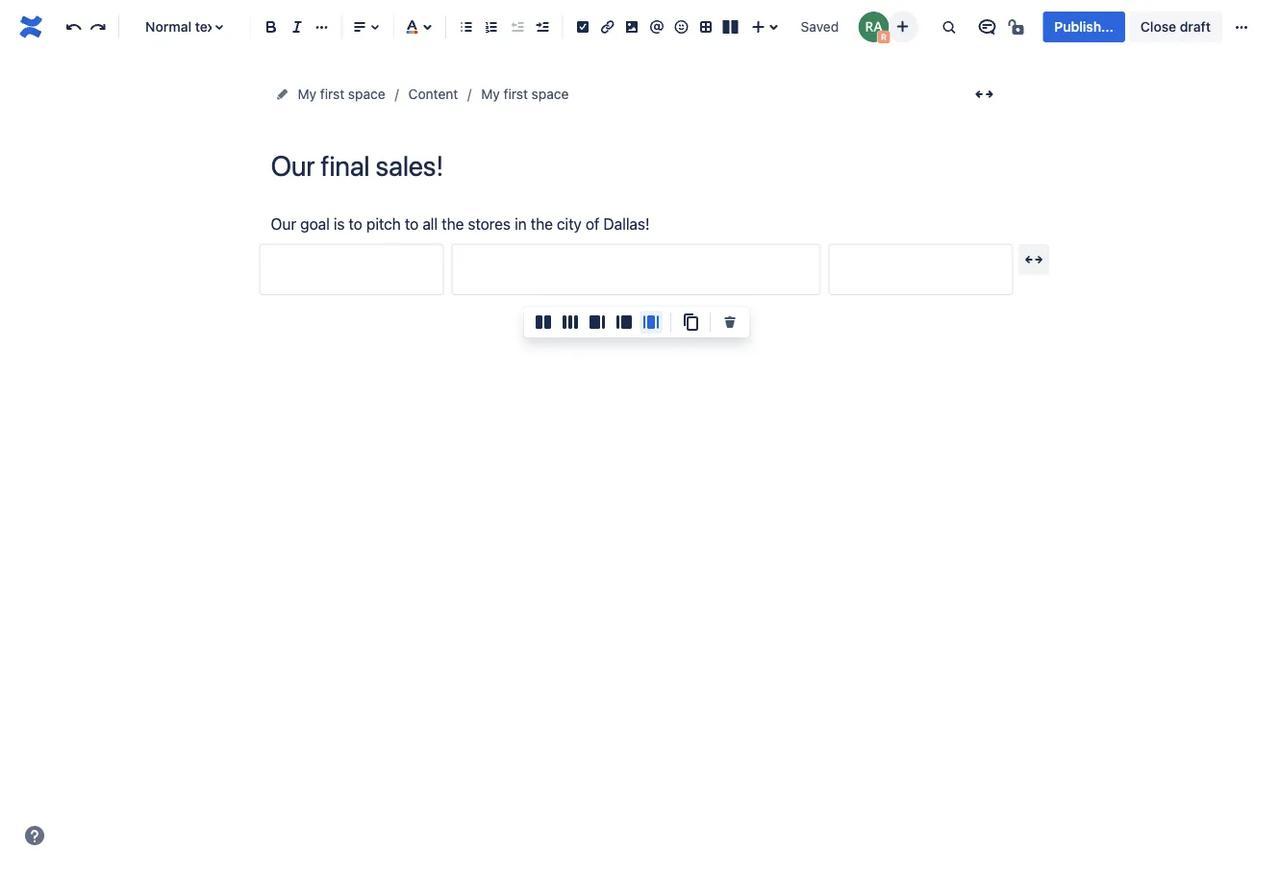 Task type: vqa. For each thing, say whether or not it's contained in the screenshot.
bottom the add
no



Task type: locate. For each thing, give the bounding box(es) containing it.
my first space link right move this page icon
[[298, 83, 385, 106]]

first
[[320, 86, 344, 102], [504, 86, 528, 102]]

first down outdent ⇧tab icon
[[504, 86, 528, 102]]

my first space link down outdent ⇧tab icon
[[481, 83, 569, 106]]

confluence image
[[15, 12, 46, 42]]

1 horizontal spatial to
[[405, 214, 419, 233]]

align left image
[[348, 15, 371, 38]]

ruby anderson image
[[858, 12, 889, 42]]

saved
[[801, 19, 839, 35]]

0 horizontal spatial to
[[349, 214, 362, 233]]

find and replace image
[[937, 15, 960, 38]]

Main content area, start typing to enter text. text field
[[259, 211, 1013, 295]]

2 my from the left
[[481, 86, 500, 102]]

add image, video, or file image
[[621, 15, 644, 38]]

bold ⌘b image
[[260, 15, 283, 38]]

the
[[442, 214, 464, 233], [531, 214, 553, 233]]

in
[[515, 214, 527, 233]]

link image
[[596, 15, 619, 38]]

0 horizontal spatial my first space
[[298, 86, 385, 102]]

content
[[408, 86, 458, 102]]

my
[[298, 86, 316, 102], [481, 86, 500, 102]]

mention image
[[645, 15, 668, 38]]

layouts image
[[719, 15, 742, 38]]

my right move this page icon
[[298, 86, 316, 102]]

the right all
[[442, 214, 464, 233]]

1 horizontal spatial space
[[532, 86, 569, 102]]

1 horizontal spatial my
[[481, 86, 500, 102]]

0 horizontal spatial my first space link
[[298, 83, 385, 106]]

space down indent tab icon
[[532, 86, 569, 102]]

1 horizontal spatial my first space link
[[481, 83, 569, 106]]

first right move this page icon
[[320, 86, 344, 102]]

the right in
[[531, 214, 553, 233]]

my right content
[[481, 86, 500, 102]]

comment icon image
[[976, 15, 999, 38]]

my first space
[[298, 86, 385, 102], [481, 86, 569, 102]]

help image
[[23, 824, 46, 847]]

2 my first space from the left
[[481, 86, 569, 102]]

close draft
[[1141, 19, 1211, 35]]

space
[[348, 86, 385, 102], [532, 86, 569, 102]]

normal
[[145, 19, 192, 35]]

invite to edit image
[[891, 15, 914, 38]]

my first space down outdent ⇧tab icon
[[481, 86, 569, 102]]

0 horizontal spatial my
[[298, 86, 316, 102]]

more formatting image
[[310, 15, 333, 38]]

2 space from the left
[[532, 86, 569, 102]]

our goal is to pitch to all the stores in the city of dallas!
[[271, 214, 650, 233]]

1 to from the left
[[349, 214, 362, 233]]

make page full-width image
[[973, 83, 996, 106]]

1 space from the left
[[348, 86, 385, 102]]

to left all
[[405, 214, 419, 233]]

goal
[[300, 214, 330, 233]]

0 horizontal spatial first
[[320, 86, 344, 102]]

draft
[[1180, 19, 1211, 35]]

my first space right move this page icon
[[298, 86, 385, 102]]

0 horizontal spatial the
[[442, 214, 464, 233]]

1 horizontal spatial first
[[504, 86, 528, 102]]

1 horizontal spatial my first space
[[481, 86, 569, 102]]

action item image
[[571, 15, 594, 38]]

dallas!
[[603, 214, 650, 233]]

my first space link
[[298, 83, 385, 106], [481, 83, 569, 106]]

to
[[349, 214, 362, 233], [405, 214, 419, 233]]

indent tab image
[[530, 15, 553, 38]]

1 first from the left
[[320, 86, 344, 102]]

pitch
[[366, 214, 401, 233]]

is
[[334, 214, 345, 233]]

to right is
[[349, 214, 362, 233]]

publish...
[[1055, 19, 1114, 35]]

go wide image
[[1022, 248, 1045, 271]]

0 horizontal spatial space
[[348, 86, 385, 102]]

text
[[195, 19, 220, 35]]

space left content
[[348, 86, 385, 102]]

1 horizontal spatial the
[[531, 214, 553, 233]]

our
[[271, 214, 296, 233]]

normal text
[[145, 19, 220, 35]]



Task type: describe. For each thing, give the bounding box(es) containing it.
2 first from the left
[[504, 86, 528, 102]]

left sidebar image
[[613, 311, 636, 334]]

city
[[557, 214, 582, 233]]

2 my first space link from the left
[[481, 83, 569, 106]]

of
[[586, 214, 600, 233]]

no restrictions image
[[1006, 15, 1030, 38]]

space for second the my first space link from the right
[[348, 86, 385, 102]]

outdent ⇧tab image
[[505, 15, 528, 38]]

2 to from the left
[[405, 214, 419, 233]]

italic ⌘i image
[[286, 15, 309, 38]]

all
[[423, 214, 438, 233]]

copy image
[[679, 311, 702, 334]]

content link
[[408, 83, 458, 106]]

normal text button
[[127, 6, 242, 48]]

three columns image
[[559, 311, 582, 334]]

redo ⌘⇧z image
[[87, 15, 110, 38]]

2 the from the left
[[531, 214, 553, 233]]

emoji image
[[670, 15, 693, 38]]

right sidebar image
[[586, 311, 609, 334]]

close draft button
[[1129, 12, 1222, 42]]

bullet list ⌘⇧8 image
[[455, 15, 478, 38]]

1 my first space from the left
[[298, 86, 385, 102]]

table image
[[694, 15, 718, 38]]

Give this page a title text field
[[271, 150, 1002, 182]]

more image
[[1230, 15, 1253, 38]]

move this page image
[[275, 87, 290, 102]]

three columns with sidebars image
[[640, 311, 663, 334]]

close
[[1141, 19, 1176, 35]]

stores
[[468, 214, 511, 233]]

1 my first space link from the left
[[298, 83, 385, 106]]

publish... button
[[1043, 12, 1125, 42]]

1 the from the left
[[442, 214, 464, 233]]

confluence image
[[15, 12, 46, 42]]

space for first the my first space link from right
[[532, 86, 569, 102]]

undo ⌘z image
[[62, 15, 85, 38]]

two columns image
[[532, 311, 555, 334]]

numbered list ⌘⇧7 image
[[480, 15, 503, 38]]

1 my from the left
[[298, 86, 316, 102]]

remove image
[[718, 311, 742, 334]]



